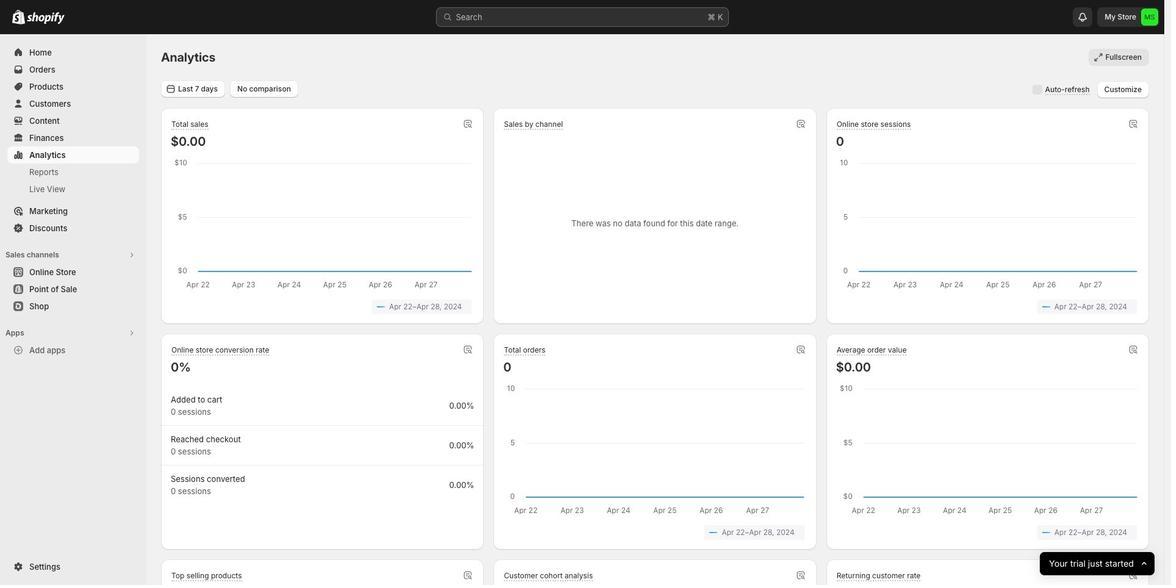 Task type: vqa. For each thing, say whether or not it's contained in the screenshot.
LIST
yes



Task type: locate. For each thing, give the bounding box(es) containing it.
shopify image
[[12, 10, 25, 24]]

list
[[173, 300, 472, 314], [839, 300, 1138, 314], [506, 526, 805, 540], [839, 526, 1138, 540]]



Task type: describe. For each thing, give the bounding box(es) containing it.
my store image
[[1142, 9, 1159, 26]]

shopify image
[[27, 12, 65, 24]]



